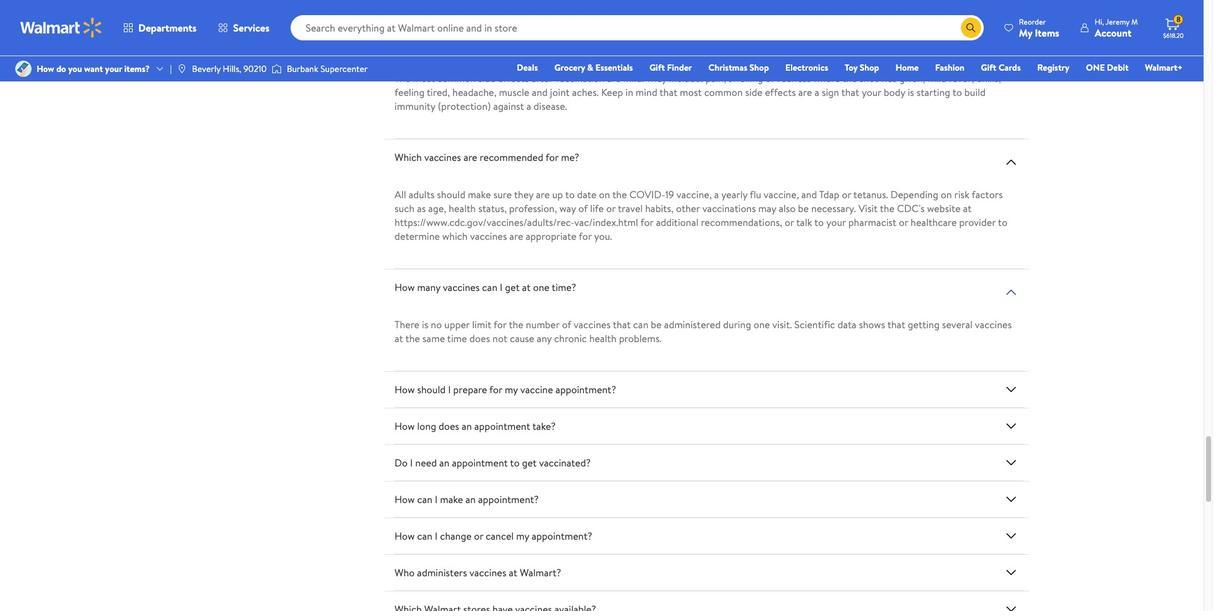 Task type: locate. For each thing, give the bounding box(es) containing it.
does left "not"
[[470, 332, 490, 346]]

shows
[[859, 318, 885, 332]]

2 horizontal spatial your
[[862, 85, 882, 99]]

0 vertical spatial health
[[449, 202, 476, 216]]

gift for gift finder
[[650, 61, 665, 74]]

walmart+
[[1145, 61, 1183, 74]]

1 vertical spatial be
[[651, 318, 662, 332]]

an up change
[[466, 493, 476, 507]]

1 vertical spatial health
[[589, 332, 617, 346]]

to left build
[[953, 85, 962, 99]]

the right life
[[613, 188, 627, 202]]

tetanus.
[[854, 188, 888, 202]]

be right also
[[798, 202, 809, 216]]

do left need on the bottom of the page
[[395, 456, 408, 470]]

i
[[500, 281, 503, 295], [448, 383, 451, 397], [410, 456, 413, 470], [435, 493, 438, 507], [435, 530, 438, 544]]

on
[[599, 188, 610, 202], [941, 188, 952, 202]]

0 horizontal spatial be
[[651, 318, 662, 332]]

most down finder
[[680, 85, 702, 99]]

necessary.
[[812, 202, 856, 216]]

long
[[417, 420, 436, 434]]

1 horizontal spatial  image
[[177, 64, 187, 74]]

sign
[[822, 85, 839, 99]]

a left sign
[[815, 85, 820, 99]]

1 horizontal spatial is
[[908, 85, 914, 99]]

0 horizontal spatial on
[[599, 188, 610, 202]]

common down "christmas"
[[704, 85, 743, 99]]

0 horizontal spatial health
[[449, 202, 476, 216]]

should up long
[[417, 383, 446, 397]]

several
[[942, 318, 973, 332]]

0 horizontal spatial is
[[422, 318, 429, 332]]

vaccines inside all adults should make sure they are up to date on the covid-19 vaccine, a yearly flu vaccine, and tdap or tetanus. depending on risk factors such as age, health status, profession, way of life or travel habits, other vaccinations may also be necessary. visit the cdc's website at https://www.cdc.gov/vaccines/adults/rec-vac/index.html for additional recommendations, or talk to your pharmacist or healthcare provider to determine which vaccines are appropriate for you.
[[470, 229, 507, 243]]

are down electronics
[[799, 85, 812, 99]]

how can i change or cancel my appointment?
[[395, 530, 592, 544]]

swelling
[[729, 71, 763, 85]]

registry link
[[1032, 61, 1076, 75]]

1 vertical spatial your
[[862, 85, 882, 99]]

effects?
[[492, 34, 528, 48]]

that right "shows"
[[888, 318, 906, 332]]

0 vertical spatial and
[[532, 85, 548, 99]]

1 horizontal spatial be
[[798, 202, 809, 216]]

0 vertical spatial appointment
[[474, 420, 530, 434]]

do vaccines have side effects?
[[395, 34, 528, 48]]

the
[[395, 71, 411, 85]]

that right sign
[[842, 85, 860, 99]]

your down tdap
[[827, 216, 846, 229]]

are left up
[[536, 188, 550, 202]]

you
[[68, 63, 82, 75]]

at right "website"
[[963, 202, 972, 216]]

muscle
[[499, 85, 530, 99]]

registry
[[1038, 61, 1070, 74]]

an
[[462, 420, 472, 434], [439, 456, 450, 470], [466, 493, 476, 507]]

 image for beverly
[[177, 64, 187, 74]]

side left muscle
[[478, 71, 496, 85]]

|
[[170, 63, 172, 75]]

vaccines down time? at the left of the page
[[574, 318, 611, 332]]

take?
[[533, 420, 556, 434]]

0 horizontal spatial vaccine,
[[677, 188, 712, 202]]

1 vertical spatial does
[[439, 420, 459, 434]]

is left no
[[422, 318, 429, 332]]

 image left do
[[15, 61, 32, 77]]

shop
[[750, 61, 769, 74], [860, 61, 879, 74]]

0 horizontal spatial make
[[440, 493, 463, 507]]

status,
[[478, 202, 507, 216]]

0 horizontal spatial one
[[533, 281, 550, 295]]

appointment?
[[556, 383, 616, 397], [478, 493, 539, 507], [532, 530, 592, 544]]

to left vaccinated?
[[510, 456, 520, 470]]

joint
[[550, 85, 570, 99]]

0 vertical spatial of
[[579, 202, 588, 216]]

have
[[450, 34, 470, 48]]

your left body
[[862, 85, 882, 99]]

can left change
[[417, 530, 433, 544]]

your inside all adults should make sure they are up to date on the covid-19 vaccine, a yearly flu vaccine, and tdap or tetanus. depending on risk factors such as age, health status, profession, way of life or travel habits, other vaccinations may also be necessary. visit the cdc's website at https://www.cdc.gov/vaccines/adults/rec-vac/index.html for additional recommendations, or talk to your pharmacist or healthcare provider to determine which vaccines are appropriate for you.
[[827, 216, 846, 229]]

of right 'number'
[[562, 318, 571, 332]]

1 horizontal spatial get
[[522, 456, 537, 470]]

1 horizontal spatial gift
[[981, 61, 997, 74]]

i left change
[[435, 530, 438, 544]]

habits,
[[645, 202, 674, 216]]

at inside all adults should make sure they are up to date on the covid-19 vaccine, a yearly flu vaccine, and tdap or tetanus. depending on risk factors such as age, health status, profession, way of life or travel habits, other vaccinations may also be necessary. visit the cdc's website at https://www.cdc.gov/vaccines/adults/rec-vac/index.html for additional recommendations, or talk to your pharmacist or healthcare provider to determine which vaccines are appropriate for you.
[[963, 202, 972, 216]]

walmart image
[[20, 18, 102, 38]]

1 shop from the left
[[750, 61, 769, 74]]

Walmart Site-Wide search field
[[290, 15, 984, 40]]

departments
[[138, 21, 197, 35]]

or right tdap
[[842, 188, 851, 202]]

one inside 'there is no upper limit for the number of vaccines that can be administered during one visit. scientific data shows that getting several vaccines at the same time does not cause any chronic health problems.'
[[754, 318, 770, 332]]

 image for how
[[15, 61, 32, 77]]

2 gift from the left
[[981, 61, 997, 74]]

can left administered on the bottom right of the page
[[633, 318, 649, 332]]

 image
[[272, 63, 282, 75]]

time
[[447, 332, 467, 346]]

health right chronic
[[589, 332, 617, 346]]

the left shot
[[843, 71, 857, 85]]

1 do from the top
[[395, 34, 408, 48]]

prepare
[[453, 383, 487, 397]]

2 shop from the left
[[860, 61, 879, 74]]

appointment down how long does an appointment take?
[[452, 456, 508, 470]]

be left administered on the bottom right of the page
[[651, 318, 662, 332]]

as
[[417, 202, 426, 216]]

0 vertical spatial get
[[505, 281, 520, 295]]

1 vertical spatial do
[[395, 456, 408, 470]]

vaccine, right the flu at the right of page
[[764, 188, 799, 202]]

at
[[963, 202, 972, 216], [522, 281, 531, 295], [395, 332, 403, 346], [509, 566, 518, 580]]

does right long
[[439, 420, 459, 434]]

1 horizontal spatial one
[[754, 318, 770, 332]]

one left time? at the left of the page
[[533, 281, 550, 295]]

are
[[607, 71, 621, 85], [799, 85, 812, 99], [464, 150, 477, 164], [536, 188, 550, 202], [510, 229, 523, 243]]

who administers vaccines at walmart? image
[[1004, 566, 1019, 581]]

0 vertical spatial an
[[462, 420, 472, 434]]

0 horizontal spatial and
[[532, 85, 548, 99]]

an right need on the bottom of the page
[[439, 456, 450, 470]]

how
[[37, 63, 54, 75], [395, 281, 415, 295], [395, 383, 415, 397], [395, 420, 415, 434], [395, 493, 415, 507], [395, 530, 415, 544]]

a
[[815, 85, 820, 99], [527, 99, 531, 113], [714, 188, 719, 202]]

1 horizontal spatial your
[[827, 216, 846, 229]]

0 vertical spatial is
[[908, 85, 914, 99]]

for down covid- at the right top
[[641, 216, 654, 229]]

build
[[965, 85, 986, 99]]

how long does an appointment take?
[[395, 420, 556, 434]]

1 horizontal spatial vaccine,
[[764, 188, 799, 202]]

2 do from the top
[[395, 456, 408, 470]]

appointment? for vaccine
[[556, 383, 616, 397]]

1 vertical spatial is
[[422, 318, 429, 332]]

effects up against
[[498, 71, 529, 85]]

gift for gift cards
[[981, 61, 997, 74]]

aches.
[[572, 85, 599, 99]]

be inside all adults should make sure they are up to date on the covid-19 vaccine, a yearly flu vaccine, and tdap or tetanus. depending on risk factors such as age, health status, profession, way of life or travel habits, other vaccinations may also be necessary. visit the cdc's website at https://www.cdc.gov/vaccines/adults/rec-vac/index.html for additional recommendations, or talk to your pharmacist or healthcare provider to determine which vaccines are appropriate for you.
[[798, 202, 809, 216]]

is inside 'there is no upper limit for the number of vaccines that can be administered during one visit. scientific data shows that getting several vaccines at the same time does not cause any chronic health problems.'
[[422, 318, 429, 332]]

burbank supercenter
[[287, 63, 368, 75]]

date
[[577, 188, 597, 202]]

vaccine, right 19
[[677, 188, 712, 202]]

or inside the most common side effects after vaccination are mild. they include: pain, swelling or redness where the shot was given; mild fever; chills, feeling tired, headache, muscle and joint aches. keep in mind that most common side effects are a sign that your body is starting to build immunity (protection) against a disease.
[[766, 71, 775, 85]]

i down need on the bottom of the page
[[435, 493, 438, 507]]

one
[[533, 281, 550, 295], [754, 318, 770, 332]]

1 vertical spatial appointment
[[452, 456, 508, 470]]

for left me?
[[546, 150, 559, 164]]

0 horizontal spatial  image
[[15, 61, 32, 77]]

0 vertical spatial be
[[798, 202, 809, 216]]

2 vertical spatial your
[[827, 216, 846, 229]]

0 vertical spatial should
[[437, 188, 466, 202]]

toy
[[845, 61, 858, 74]]

make up change
[[440, 493, 463, 507]]

vaccinated?
[[539, 456, 591, 470]]

 image right |
[[177, 64, 187, 74]]

common up (protection)
[[437, 71, 476, 85]]

a left yearly
[[714, 188, 719, 202]]

fever;
[[949, 71, 975, 85]]

get left time? at the left of the page
[[505, 281, 520, 295]]

a inside all adults should make sure they are up to date on the covid-19 vaccine, a yearly flu vaccine, and tdap or tetanus. depending on risk factors such as age, health status, profession, way of life or travel habits, other vaccinations may also be necessary. visit the cdc's website at https://www.cdc.gov/vaccines/adults/rec-vac/index.html for additional recommendations, or talk to your pharmacist or healthcare provider to determine which vaccines are appropriate for you.
[[714, 188, 719, 202]]

mind
[[636, 85, 658, 99]]

make left sure
[[468, 188, 491, 202]]

that right the mind
[[660, 85, 678, 99]]

which
[[442, 229, 468, 243]]

1 horizontal spatial effects
[[765, 85, 796, 99]]

1 horizontal spatial and
[[802, 188, 817, 202]]

health inside all adults should make sure they are up to date on the covid-19 vaccine, a yearly flu vaccine, and tdap or tetanus. depending on risk factors such as age, health status, profession, way of life or travel habits, other vaccinations may also be necessary. visit the cdc's website at https://www.cdc.gov/vaccines/adults/rec-vac/index.html for additional recommendations, or talk to your pharmacist or healthcare provider to determine which vaccines are appropriate for you.
[[449, 202, 476, 216]]

toy shop link
[[839, 61, 885, 75]]

1 vertical spatial should
[[417, 383, 446, 397]]

or left cancel
[[474, 530, 483, 544]]

of left life
[[579, 202, 588, 216]]

there is no upper limit for the number of vaccines that can be administered during one visit. scientific data shows that getting several vaccines at the same time does not cause any chronic health problems.
[[395, 318, 1012, 346]]

beverly
[[192, 63, 221, 75]]

health inside 'there is no upper limit for the number of vaccines that can be administered during one visit. scientific data shows that getting several vaccines at the same time does not cause any chronic health problems.'
[[589, 332, 617, 346]]

0 vertical spatial does
[[470, 332, 490, 346]]

health right age,
[[449, 202, 476, 216]]

$618.20
[[1164, 31, 1184, 40]]

1 vertical spatial one
[[754, 318, 770, 332]]

i left prepare
[[448, 383, 451, 397]]

my right cancel
[[516, 530, 529, 544]]

which vaccines are recommended for me? image
[[1004, 155, 1019, 170]]

my left vaccine
[[505, 383, 518, 397]]

chronic
[[554, 332, 587, 346]]

0 vertical spatial appointment?
[[556, 383, 616, 397]]

shop for toy shop
[[860, 61, 879, 74]]

can inside 'there is no upper limit for the number of vaccines that can be administered during one visit. scientific data shows that getting several vaccines at the same time does not cause any chronic health problems.'
[[633, 318, 649, 332]]

side for effects
[[478, 71, 496, 85]]

on left risk
[[941, 188, 952, 202]]

0 vertical spatial do
[[395, 34, 408, 48]]

be inside 'there is no upper limit for the number of vaccines that can be administered during one visit. scientific data shows that getting several vaccines at the same time does not cause any chronic health problems.'
[[651, 318, 662, 332]]

appointment? up cancel
[[478, 493, 539, 507]]

2 vaccine, from the left
[[764, 188, 799, 202]]

hi,
[[1095, 16, 1104, 27]]

of inside all adults should make sure they are up to date on the covid-19 vaccine, a yearly flu vaccine, and tdap or tetanus. depending on risk factors such as age, health status, profession, way of life or travel habits, other vaccinations may also be necessary. visit the cdc's website at https://www.cdc.gov/vaccines/adults/rec-vac/index.html for additional recommendations, or talk to your pharmacist or healthcare provider to determine which vaccines are appropriate for you.
[[579, 202, 588, 216]]

gift left 'cards'
[[981, 61, 997, 74]]

1 horizontal spatial make
[[468, 188, 491, 202]]

which
[[395, 150, 422, 164]]

 image
[[15, 61, 32, 77], [177, 64, 187, 74]]

make inside all adults should make sure they are up to date on the covid-19 vaccine, a yearly flu vaccine, and tdap or tetanus. depending on risk factors such as age, health status, profession, way of life or travel habits, other vaccinations may also be necessary. visit the cdc's website at https://www.cdc.gov/vaccines/adults/rec-vac/index.html for additional recommendations, or talk to your pharmacist or healthcare provider to determine which vaccines are appropriate for you.
[[468, 188, 491, 202]]

vaccines
[[410, 34, 447, 48], [424, 150, 461, 164], [470, 229, 507, 243], [443, 281, 480, 295], [574, 318, 611, 332], [975, 318, 1012, 332], [470, 566, 507, 580]]

appointment? for my
[[532, 530, 592, 544]]

make
[[468, 188, 491, 202], [440, 493, 463, 507]]

such
[[395, 202, 415, 216]]

common
[[437, 71, 476, 85], [704, 85, 743, 99]]

1 horizontal spatial of
[[579, 202, 588, 216]]

keep
[[601, 85, 623, 99]]

vaccine,
[[677, 188, 712, 202], [764, 188, 799, 202]]

0 horizontal spatial a
[[527, 99, 531, 113]]

they
[[514, 188, 534, 202]]

on right date
[[599, 188, 610, 202]]

do for do i need an appointment to get vaccinated?
[[395, 456, 408, 470]]

gift inside gift cards link
[[981, 61, 997, 74]]

8
[[1177, 14, 1181, 25]]

mild.
[[623, 71, 644, 85]]

at left time? at the left of the page
[[522, 281, 531, 295]]

how for how long does an appointment take?
[[395, 420, 415, 434]]

starting
[[917, 85, 951, 99]]

0 horizontal spatial your
[[105, 63, 122, 75]]

administered
[[664, 318, 721, 332]]

1 horizontal spatial shop
[[860, 61, 879, 74]]

make for i
[[440, 493, 463, 507]]

0 vertical spatial make
[[468, 188, 491, 202]]

1 vertical spatial of
[[562, 318, 571, 332]]

vaccines down status,
[[470, 229, 507, 243]]

0 horizontal spatial gift
[[650, 61, 665, 74]]

gift cards
[[981, 61, 1021, 74]]

0 horizontal spatial of
[[562, 318, 571, 332]]

2 vertical spatial appointment?
[[532, 530, 592, 544]]

pharmacist
[[849, 216, 897, 229]]

1 vertical spatial get
[[522, 456, 537, 470]]

debit
[[1107, 61, 1129, 74]]

grocery & essentials link
[[549, 61, 639, 75]]

appointment? right vaccine
[[556, 383, 616, 397]]

most right "the"
[[413, 71, 435, 85]]

1 vertical spatial an
[[439, 456, 450, 470]]

tired,
[[427, 85, 450, 99]]

1 vertical spatial make
[[440, 493, 463, 507]]

to
[[953, 85, 962, 99], [565, 188, 575, 202], [815, 216, 824, 229], [998, 216, 1008, 229], [510, 456, 520, 470]]

gift left finder
[[650, 61, 665, 74]]

your right "want"
[[105, 63, 122, 75]]

do up "the"
[[395, 34, 408, 48]]

may
[[759, 202, 776, 216]]

vaccines left "have"
[[410, 34, 447, 48]]

should right adults
[[437, 188, 466, 202]]

appointment? up walmart? at the left of the page
[[532, 530, 592, 544]]

appointment for take?
[[474, 420, 530, 434]]

&
[[587, 61, 593, 74]]

and left tdap
[[802, 188, 817, 202]]

is inside the most common side effects after vaccination are mild. they include: pain, swelling or redness where the shot was given; mild fever; chills, feeling tired, headache, muscle and joint aches. keep in mind that most common side effects are a sign that your body is starting to build immunity (protection) against a disease.
[[908, 85, 914, 99]]

i for change
[[435, 530, 438, 544]]

get left vaccinated?
[[522, 456, 537, 470]]

vaccines right which
[[424, 150, 461, 164]]

or left redness
[[766, 71, 775, 85]]

0 vertical spatial my
[[505, 383, 518, 397]]

0 horizontal spatial most
[[413, 71, 435, 85]]

at left same
[[395, 332, 403, 346]]

1 vertical spatial and
[[802, 188, 817, 202]]

which walmart stores have vaccines available? image
[[1004, 602, 1019, 612]]

appointment down how should i prepare for my vaccine appointment?
[[474, 420, 530, 434]]

shop right 'toy'
[[860, 61, 879, 74]]

side for effects?
[[472, 34, 489, 48]]

yearly
[[722, 188, 748, 202]]

1 horizontal spatial health
[[589, 332, 617, 346]]

is right body
[[908, 85, 914, 99]]

to inside the most common side effects after vaccination are mild. they include: pain, swelling or redness where the shot was given; mild fever; chills, feeling tired, headache, muscle and joint aches. keep in mind that most common side effects are a sign that your body is starting to build immunity (protection) against a disease.
[[953, 85, 962, 99]]

walmart+ link
[[1140, 61, 1189, 75]]

how for how should i prepare for my vaccine appointment?
[[395, 383, 415, 397]]

effects down electronics
[[765, 85, 796, 99]]

0 horizontal spatial get
[[505, 281, 520, 295]]

1 horizontal spatial on
[[941, 188, 952, 202]]

effects
[[498, 71, 529, 85], [765, 85, 796, 99]]

1 horizontal spatial a
[[714, 188, 719, 202]]

0 horizontal spatial shop
[[750, 61, 769, 74]]

can up limit
[[482, 281, 498, 295]]

to right talk
[[815, 216, 824, 229]]

an down prepare
[[462, 420, 472, 434]]

for left you.
[[579, 229, 592, 243]]

and left joint at the left of page
[[532, 85, 548, 99]]

christmas shop
[[709, 61, 769, 74]]

gift cards link
[[976, 61, 1027, 75]]

1 vertical spatial appointment?
[[478, 493, 539, 507]]

for right limit
[[494, 318, 507, 332]]

1 gift from the left
[[650, 61, 665, 74]]

1 horizontal spatial does
[[470, 332, 490, 346]]

1 vaccine, from the left
[[677, 188, 712, 202]]

i for prepare
[[448, 383, 451, 397]]

shop right "christmas"
[[750, 61, 769, 74]]



Task type: describe. For each thing, give the bounding box(es) containing it.
items?
[[124, 63, 150, 75]]

which vaccines are recommended for me?
[[395, 150, 579, 164]]

include:
[[669, 71, 703, 85]]

christmas
[[709, 61, 748, 74]]

do vaccines have side effects? image
[[1004, 39, 1019, 54]]

administers
[[417, 566, 467, 580]]

how can i make an appointment? image
[[1004, 492, 1019, 508]]

factors
[[972, 188, 1003, 202]]

0 horizontal spatial common
[[437, 71, 476, 85]]

vaccine
[[520, 383, 553, 397]]

to right up
[[565, 188, 575, 202]]

search icon image
[[966, 23, 976, 33]]

burbank
[[287, 63, 318, 75]]

2 vertical spatial an
[[466, 493, 476, 507]]

how for how do you want your items?
[[37, 63, 54, 75]]

chills,
[[977, 71, 1001, 85]]

account
[[1095, 26, 1132, 40]]

there
[[395, 318, 420, 332]]

cards
[[999, 61, 1021, 74]]

feeling
[[395, 85, 425, 99]]

cdc's
[[897, 202, 925, 216]]

m
[[1132, 16, 1138, 27]]

travel
[[618, 202, 643, 216]]

during
[[723, 318, 751, 332]]

many
[[417, 281, 441, 295]]

shot
[[860, 71, 879, 85]]

grocery & essentials
[[555, 61, 633, 74]]

hills,
[[223, 63, 241, 75]]

0 horizontal spatial effects
[[498, 71, 529, 85]]

can down need on the bottom of the page
[[417, 493, 433, 507]]

are left recommended
[[464, 150, 477, 164]]

healthcare
[[911, 216, 957, 229]]

90210
[[244, 63, 267, 75]]

how can i make an appointment?
[[395, 493, 539, 507]]

profession,
[[509, 202, 557, 216]]

beverly hills, 90210
[[192, 63, 267, 75]]

do i need an appointment to get vaccinated? image
[[1004, 456, 1019, 471]]

the inside the most common side effects after vaccination are mild. they include: pain, swelling or redness where the shot was given; mild fever; chills, feeling tired, headache, muscle and joint aches. keep in mind that most common side effects are a sign that your body is starting to build immunity (protection) against a disease.
[[843, 71, 857, 85]]

are left mild.
[[607, 71, 621, 85]]

headache,
[[453, 85, 497, 99]]

sure
[[494, 188, 512, 202]]

christmas shop link
[[703, 61, 775, 75]]

fashion
[[935, 61, 965, 74]]

that right chronic
[[613, 318, 631, 332]]

vaccines right several
[[975, 318, 1012, 332]]

electronics
[[786, 61, 829, 74]]

disease.
[[534, 99, 567, 113]]

how many vaccines can i get at one time? image
[[1004, 285, 1019, 300]]

cancel
[[486, 530, 514, 544]]

are down "profession,"
[[510, 229, 523, 243]]

need
[[415, 456, 437, 470]]

additional
[[656, 216, 699, 229]]

your inside the most common side effects after vaccination are mild. they include: pain, swelling or redness where the shot was given; mild fever; chills, feeling tired, headache, muscle and joint aches. keep in mind that most common side effects are a sign that your body is starting to build immunity (protection) against a disease.
[[862, 85, 882, 99]]

1 horizontal spatial most
[[680, 85, 702, 99]]

data
[[838, 318, 857, 332]]

visit
[[859, 202, 878, 216]]

one
[[1086, 61, 1105, 74]]

flu
[[750, 188, 762, 202]]

at inside 'there is no upper limit for the number of vaccines that can be administered during one visit. scientific data shows that getting several vaccines at the same time does not cause any chronic health problems.'
[[395, 332, 403, 346]]

appointment for to
[[452, 456, 508, 470]]

the right "not"
[[509, 318, 524, 332]]

0 vertical spatial one
[[533, 281, 550, 295]]

0 horizontal spatial does
[[439, 420, 459, 434]]

essentials
[[596, 61, 633, 74]]

the left same
[[406, 332, 420, 346]]

2 horizontal spatial a
[[815, 85, 820, 99]]

or left talk
[[785, 216, 794, 229]]

want
[[84, 63, 103, 75]]

for right prepare
[[490, 383, 503, 397]]

an for does
[[462, 420, 472, 434]]

shop for christmas shop
[[750, 61, 769, 74]]

they
[[646, 71, 667, 85]]

0 vertical spatial your
[[105, 63, 122, 75]]

do for do vaccines have side effects?
[[395, 34, 408, 48]]

also
[[779, 202, 796, 216]]

cause
[[510, 332, 535, 346]]

immunity
[[395, 99, 435, 113]]

and inside all adults should make sure they are up to date on the covid-19 vaccine, a yearly flu vaccine, and tdap or tetanus. depending on risk factors such as age, health status, profession, way of life or travel habits, other vaccinations may also be necessary. visit the cdc's website at https://www.cdc.gov/vaccines/adults/rec-vac/index.html for additional recommendations, or talk to your pharmacist or healthcare provider to determine which vaccines are appropriate for you.
[[802, 188, 817, 202]]

up
[[552, 188, 563, 202]]

make for should
[[468, 188, 491, 202]]

should inside all adults should make sure they are up to date on the covid-19 vaccine, a yearly flu vaccine, and tdap or tetanus. depending on risk factors such as age, health status, profession, way of life or travel habits, other vaccinations may also be necessary. visit the cdc's website at https://www.cdc.gov/vaccines/adults/rec-vac/index.html for additional recommendations, or talk to your pharmacist or healthcare provider to determine which vaccines are appropriate for you.
[[437, 188, 466, 202]]

any
[[537, 332, 552, 346]]

who
[[395, 566, 415, 580]]

scientific
[[795, 318, 835, 332]]

mild
[[928, 71, 947, 85]]

appropriate
[[526, 229, 577, 243]]

how for how can i change or cancel my appointment?
[[395, 530, 415, 544]]

no
[[431, 318, 442, 332]]

provider
[[959, 216, 996, 229]]

was
[[881, 71, 897, 85]]

hi, jeremy m account
[[1095, 16, 1138, 40]]

getting
[[908, 318, 940, 332]]

the right visit
[[880, 202, 895, 216]]

vaccines right the many
[[443, 281, 480, 295]]

electronics link
[[780, 61, 834, 75]]

how long does an appointment take? image
[[1004, 419, 1019, 434]]

same
[[423, 332, 445, 346]]

fashion link
[[930, 61, 970, 75]]

all
[[395, 188, 406, 202]]

and inside the most common side effects after vaccination are mild. they include: pain, swelling or redness where the shot was given; mild fever; chills, feeling tired, headache, muscle and joint aches. keep in mind that most common side effects are a sign that your body is starting to build immunity (protection) against a disease.
[[532, 85, 548, 99]]

finder
[[667, 61, 692, 74]]

recommendations,
[[701, 216, 782, 229]]

an for need
[[439, 456, 450, 470]]

how can i change or cancel my appointment? image
[[1004, 529, 1019, 544]]

life
[[590, 202, 604, 216]]

determine
[[395, 229, 440, 243]]

Search search field
[[290, 15, 984, 40]]

covid-
[[630, 188, 665, 202]]

2 on from the left
[[941, 188, 952, 202]]

other
[[676, 202, 700, 216]]

19
[[665, 188, 674, 202]]

gift finder link
[[644, 61, 698, 75]]

to right provider
[[998, 216, 1008, 229]]

at left walmart? at the left of the page
[[509, 566, 518, 580]]

i for make
[[435, 493, 438, 507]]

how do you want your items?
[[37, 63, 150, 75]]

one debit
[[1086, 61, 1129, 74]]

deals link
[[511, 61, 544, 75]]

1 on from the left
[[599, 188, 610, 202]]

i up "not"
[[500, 281, 503, 295]]

1 horizontal spatial common
[[704, 85, 743, 99]]

or right life
[[606, 202, 616, 216]]

do i need an appointment to get vaccinated?
[[395, 456, 591, 470]]

supercenter
[[321, 63, 368, 75]]

does inside 'there is no upper limit for the number of vaccines that can be administered during one visit. scientific data shows that getting several vaccines at the same time does not cause any chronic health problems.'
[[470, 332, 490, 346]]

of inside 'there is no upper limit for the number of vaccines that can be administered during one visit. scientific data shows that getting several vaccines at the same time does not cause any chronic health problems.'
[[562, 318, 571, 332]]

talk
[[797, 216, 812, 229]]

way
[[560, 202, 576, 216]]

8 $618.20
[[1164, 14, 1184, 40]]

for inside 'there is no upper limit for the number of vaccines that can be administered during one visit. scientific data shows that getting several vaccines at the same time does not cause any chronic health problems.'
[[494, 318, 507, 332]]

vaccines down how can i change or cancel my appointment?
[[470, 566, 507, 580]]

services
[[233, 21, 270, 35]]

how for how many vaccines can i get at one time?
[[395, 281, 415, 295]]

change
[[440, 530, 472, 544]]

how should i prepare for my vaccine appointment? image
[[1004, 382, 1019, 398]]

i left need on the bottom of the page
[[410, 456, 413, 470]]

toy shop
[[845, 61, 879, 74]]

you.
[[594, 229, 612, 243]]

or down 'depending'
[[899, 216, 909, 229]]

side down christmas shop
[[745, 85, 763, 99]]

reorder
[[1019, 16, 1046, 27]]

1 vertical spatial my
[[516, 530, 529, 544]]

visit.
[[773, 318, 792, 332]]

risk
[[955, 188, 970, 202]]

how for how can i make an appointment?
[[395, 493, 415, 507]]

where
[[813, 71, 840, 85]]

problems.
[[619, 332, 662, 346]]

https://www.cdc.gov/vaccines/adults/rec-
[[395, 216, 574, 229]]



Task type: vqa. For each thing, say whether or not it's contained in the screenshot.
Mind
yes



